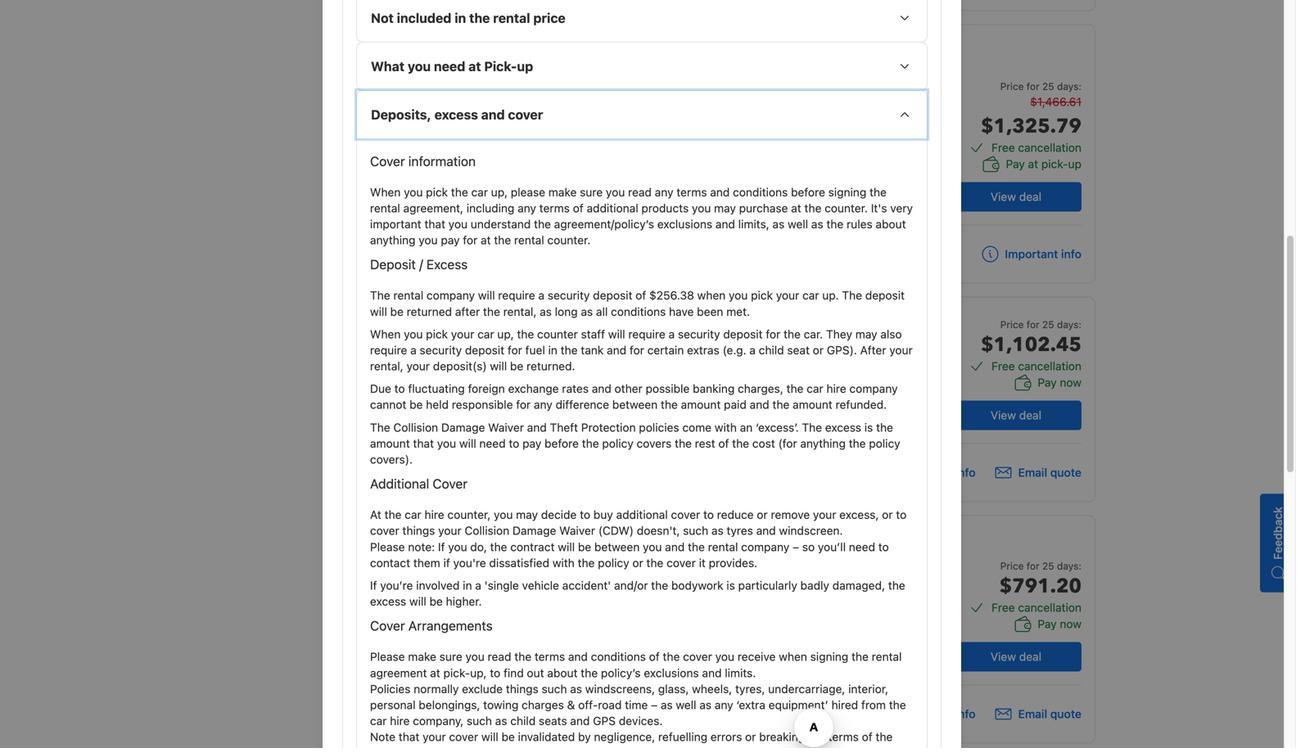 Task type: vqa. For each thing, say whether or not it's contained in the screenshot.
the 500
no



Task type: describe. For each thing, give the bounding box(es) containing it.
2 vertical spatial require
[[370, 343, 407, 357]]

cost
[[752, 437, 775, 450]]

miles inside the "avis (rc), 821 howard street 0.4 miles from center"
[[673, 199, 697, 210]]

cover inside dropdown button
[[508, 107, 543, 122]]

deposit up deposit(s)
[[465, 343, 505, 357]]

the inside the rental company will require a security deposit of $256.38 when you pick your car up. the deposit will be returned after the rental, as long as all conditions have been met.
[[483, 305, 500, 318]]

1 vertical spatial cover
[[433, 476, 468, 492]]

a inside "if you're involved in a 'single vehicle accident' and/or the bodywork is particularly badly damaged, the excess will be higher."
[[475, 579, 481, 592]]

policy inside at the car hire counter, you may decide to buy additional cover to reduce or remove your excess, or to cover things your collision damage waiver (cdw) doesn't, such as tyres and windscreen. please note: if you do, the contract will be between you and the rental company – so you'll need to contact them if you're dissatisfied with the policy or the cover it provides.
[[598, 556, 629, 570]]

deposit up the also
[[865, 289, 905, 302]]

staff
[[581, 327, 605, 341]]

about inside please make sure you read the terms and conditions of the cover you receive when signing the rental agreement at pick-up, to find out about the policy's exclusions and limits. policies normally exclude things such as windscreens, glass, wheels, tyres, undercarriage, interior, personal belongings, towing charges & off-road time – as well as any 'extra equipment' hired from the car hire company, such as child seats and gps devices. note that your cover will be invalidated by negligence, refuelling errors or breaking the terms of the rental agreement (for example, by driving under the influence of alcohol or drugs).
[[547, 666, 578, 680]]

read inside the when you pick the car up, please make sure you read any terms and conditions before signing the rental agreement, including any terms of additional products you may purchase at the counter. it's very important that you understand the agreement/policy's exclusions and limits, as well as the rules about anything you pay for at the rental counter.
[[628, 185, 652, 199]]

you up limits.
[[715, 650, 735, 664]]

refuelling
[[658, 731, 708, 744]]

between inside at the car hire counter, you may decide to buy additional cover to reduce or remove your excess, or to cover things your collision damage waiver (cdw) doesn't, such as tyres and windscreen. please note: if you do, the contract will be between you and the rental company – so you'll need to contact them if you're dissatisfied with the policy or the cover it provides.
[[594, 540, 640, 554]]

2 1 small bag from the top
[[819, 590, 880, 603]]

conditions inside the when you pick the car up, please make sure you read any terms and conditions before signing the rental agreement, including any terms of additional products you may purchase at the counter. it's very important that you understand the agreement/policy's exclusions and limits, as well as the rules about anything you pay for at the rental counter.
[[733, 185, 788, 199]]

free for $791.20
[[992, 601, 1015, 615]]

view deal for $791.20
[[991, 650, 1042, 664]]

and up wheels,
[[702, 666, 722, 680]]

need inside the collision damage waiver and theft protection policies come with an 'excess'. the excess is the amount that you will need to pay before the policy covers the rest of the cost (for anything the policy covers).
[[479, 437, 506, 450]]

your down after
[[451, 327, 474, 341]]

unlimited
[[819, 371, 870, 384]]

damage inside at the car hire counter, you may decide to buy additional cover to reduce or remove your excess, or to cover things your collision damage waiver (cdw) doesn't, such as tyres and windscreen. please note: if you do, the contract will be between you and the rental company – so you'll need to contact them if you're dissatisfied with the policy or the cover it provides.
[[513, 524, 556, 538]]

to up size
[[703, 508, 714, 522]]

well inside please make sure you read the terms and conditions of the cover you receive when signing the rental agreement at pick-up, to find out about the policy's exclusions and limits. policies normally exclude things such as windscreens, glass, wheels, tyres, undercarriage, interior, personal belongings, towing charges & off-road time – as well as any 'extra equipment' hired from the car hire company, such as child seats and gps devices. note that your cover will be invalidated by negligence, refuelling errors or breaking the terms of the rental agreement (for example, by driving under the influence of alcohol or drugs).
[[676, 698, 696, 712]]

of inside the rental company will require a security deposit of $256.38 when you pick your car up. the deposit will be returned after the rental, as long as all conditions have been met.
[[636, 289, 646, 302]]

and down charges,
[[750, 398, 769, 412]]

metropolitan oakland international airport 11.8 miles from center
[[655, 640, 884, 670]]

mileage
[[873, 371, 914, 384]]

responsible
[[452, 398, 513, 412]]

in inside the not included in the rental price dropdown button
[[455, 10, 466, 26]]

airport for $1,102.45
[[806, 399, 844, 412]]

1 vertical spatial important
[[899, 466, 952, 479]]

fuel
[[525, 343, 545, 357]]

(e.g.
[[723, 343, 746, 357]]

international for $1,102.45
[[734, 399, 803, 412]]

and/or
[[614, 579, 648, 592]]

gps
[[593, 714, 616, 728]]

any inside please make sure you read the terms and conditions of the cover you receive when signing the rental agreement at pick-up, to find out about the policy's exclusions and limits. policies normally exclude things such as windscreens, glass, wheels, tyres, undercarriage, interior, personal belongings, towing charges & off-road time – as well as any 'extra equipment' hired from the car hire company, such as child seats and gps devices. note that your cover will be invalidated by negligence, refuelling errors or breaking the terms of the rental agreement (for example, by driving under the influence of alcohol or drugs).
[[715, 698, 733, 712]]

price for $791.20
[[1000, 561, 1024, 572]]

additional cover
[[370, 476, 468, 492]]

it's
[[871, 201, 887, 215]]

is inside "if you're involved in a 'single vehicle accident' and/or the bodywork is particularly badly damaged, the excess will be higher."
[[727, 579, 735, 592]]

now for $1,102.45
[[1060, 376, 1082, 389]]

the down cannot
[[370, 421, 390, 434]]

you up /
[[419, 233, 438, 247]]

a right (e.g.
[[750, 343, 756, 357]]

for inside price for 25 days: $791.20
[[1027, 561, 1040, 572]]

1 vertical spatial important info
[[899, 466, 976, 479]]

important info button for $791.20
[[876, 706, 976, 723]]

2 vertical spatial important info
[[899, 707, 976, 721]]

1 vertical spatial agreement
[[403, 747, 460, 748]]

in inside "if you're involved in a 'single vehicle accident' and/or the bodywork is particularly badly damaged, the excess will be higher."
[[463, 579, 472, 592]]

before inside the collision damage waiver and theft protection policies come with an 'excess'. the excess is the amount that you will need to pay before the policy covers the rest of the cost (for anything the policy covers).
[[545, 437, 579, 450]]

make inside please make sure you read the terms and conditions of the cover you receive when signing the rental agreement at pick-up, to find out about the policy's exclusions and limits. policies normally exclude things such as windscreens, glass, wheels, tyres, undercarriage, interior, personal belongings, towing charges & off-road time – as well as any 'extra equipment' hired from the car hire company, such as child seats and gps devices. note that your cover will be invalidated by negligence, refuelling errors or breaking the terms of the rental agreement (for example, by driving under the influence of alcohol or drugs).
[[408, 650, 436, 664]]

for right rav4 in the right of the page
[[766, 327, 781, 341]]

to down excess,
[[878, 540, 889, 554]]

avis
[[655, 180, 678, 194]]

center for $1,102.45
[[727, 417, 757, 429]]

1 small from the top
[[828, 129, 856, 143]]

receive
[[738, 650, 776, 664]]

be inside please make sure you read the terms and conditions of the cover you receive when signing the rental agreement at pick-up, to find out about the policy's exclusions and limits. policies normally exclude things such as windscreens, glass, wheels, tyres, undercarriage, interior, personal belongings, towing charges & off-road time – as well as any 'extra equipment' hired from the car hire company, such as child seats and gps devices. note that your cover will be invalidated by negligence, refuelling errors or breaking the terms of the rental agreement (for example, by driving under the influence of alcohol or drugs).
[[502, 731, 515, 744]]

exclusions inside please make sure you read the terms and conditions of the cover you receive when signing the rental agreement at pick-up, to find out about the policy's exclusions and limits. policies normally exclude things such as windscreens, glass, wheels, tyres, undercarriage, interior, personal belongings, towing charges & off-road time – as well as any 'extra equipment' hired from the car hire company, such as child seats and gps devices. note that your cover will be invalidated by negligence, refuelling errors or breaking the terms of the rental agreement (for example, by driving under the influence of alcohol or drugs).
[[644, 666, 699, 680]]

feedback button
[[1260, 494, 1296, 593]]

what you need at pick-up button
[[357, 42, 927, 90]]

to right excess,
[[896, 508, 907, 522]]

as up &
[[570, 682, 582, 696]]

1 horizontal spatial amount
[[681, 398, 721, 412]]

damaged,
[[833, 579, 885, 592]]

0 horizontal spatial counter.
[[547, 233, 591, 247]]

product card group containing $791.20
[[497, 515, 1096, 744]]

2 vertical spatial important
[[899, 707, 952, 721]]

decide
[[541, 508, 577, 522]]

rental down understand
[[514, 233, 544, 247]]

deposit up all
[[593, 289, 633, 302]]

as down wheels,
[[700, 698, 712, 712]]

view deal button for $1,466.61
[[951, 182, 1082, 212]]

or right excess,
[[882, 508, 893, 522]]

do,
[[470, 540, 487, 554]]

in inside when you pick your car up, the counter staff will require a security deposit for the car. they may also require a security deposit for fuel in the tank and for certain extras (e.g. a child seat or gps). after your rental, your deposit(s) will be returned.
[[548, 343, 558, 357]]

not included in the rental price
[[371, 10, 566, 26]]

about inside the when you pick the car up, please make sure you read any terms and conditions before signing the rental agreement, including any terms of additional products you may purchase at the counter. it's very important that you understand the agreement/policy's exclusions and limits, as well as the rules about anything you pay for at the rental counter.
[[876, 217, 906, 231]]

will right staff
[[608, 327, 625, 341]]

as down towing
[[495, 714, 507, 728]]

policies
[[639, 421, 679, 434]]

san
[[655, 399, 676, 412]]

when inside the rental company will require a security deposit of $256.38 when you pick your car up. the deposit will be returned after the rental, as long as all conditions have been met.
[[697, 289, 726, 302]]

pay inside the collision damage waiver and theft protection policies come with an 'excess'. the excess is the amount that you will need to pay before the policy covers the rest of the cost (for anything the policy covers).
[[523, 437, 542, 450]]

covers
[[637, 437, 672, 450]]

up, for the
[[497, 327, 514, 341]]

you up agreement,
[[404, 185, 423, 199]]

free for $1,102.45
[[992, 359, 1015, 373]]

be inside the rental company will require a security deposit of $256.38 when you pick your car up. the deposit will be returned after the rental, as long as all conditions have been met.
[[390, 305, 404, 318]]

or inside suv toyota rav4   or similar
[[753, 316, 762, 328]]

so
[[802, 540, 815, 554]]

of up "glass,"
[[649, 650, 660, 664]]

a up certain
[[669, 327, 675, 341]]

for left certain
[[630, 343, 644, 357]]

you inside when you pick your car up, the counter staff will require a security deposit for the car. they may also require a security deposit for fuel in the tank and for certain extras (e.g. a child seat or gps). after your rental, your deposit(s) will be returned.
[[404, 327, 423, 341]]

(cdw)
[[598, 524, 634, 538]]

your down the also
[[889, 343, 913, 357]]

'single
[[484, 579, 519, 592]]

particularly
[[738, 579, 797, 592]]

price for 25 days: $1,466.61 $1,325.79
[[981, 81, 1082, 140]]

rental inside the not included in the rental price dropdown button
[[493, 10, 530, 26]]

1 horizontal spatial such
[[542, 682, 567, 696]]

charges
[[522, 698, 564, 712]]

hire inside at the car hire counter, you may decide to buy additional cover to reduce or remove your excess, or to cover things your collision damage waiver (cdw) doesn't, such as tyres and windscreen. please note: if you do, the contract will be between you and the rental company – so you'll need to contact them if you're dissatisfied with the policy or the cover it provides.
[[425, 508, 444, 522]]

email quote button for $1,102.45
[[995, 465, 1082, 481]]

$1,325.79
[[981, 113, 1082, 140]]

cover information
[[370, 153, 476, 169]]

center inside the "avis (rc), 821 howard street 0.4 miles from center"
[[724, 199, 754, 210]]

and down off-
[[570, 714, 590, 728]]

cover right 11.8
[[683, 650, 712, 664]]

your up the windscreen.
[[813, 508, 836, 522]]

and right tyres
[[756, 524, 776, 538]]

you're
[[380, 579, 413, 592]]

equipment'
[[769, 698, 828, 712]]

price for 25 days: $791.20
[[1000, 561, 1082, 600]]

5 seats for $791.20
[[675, 567, 713, 580]]

for inside due to fluctuating foreign exchange rates and other possible banking charges, the car hire company cannot be held responsible for any difference between the amount paid and the amount refunded.
[[516, 398, 531, 412]]

very
[[890, 201, 913, 215]]

buy
[[594, 508, 613, 522]]

gps).
[[827, 343, 857, 357]]

0 vertical spatial important info button
[[982, 246, 1082, 262]]

an
[[740, 421, 753, 434]]

1 horizontal spatial by
[[578, 731, 591, 744]]

pick-
[[484, 58, 517, 74]]

pick for child
[[426, 327, 448, 341]]

pay now for $791.20
[[1038, 617, 1082, 631]]

you inside the collision damage waiver and theft protection policies come with an 'excess'. the excess is the amount that you will need to pay before the policy covers the rest of the cost (for anything the policy covers).
[[437, 437, 456, 450]]

as left long
[[540, 305, 552, 318]]

cover left it
[[667, 556, 696, 570]]

days: for $1,102.45
[[1057, 319, 1082, 330]]

email for $1,102.45
[[1018, 466, 1047, 479]]

be inside when you pick your car up, the counter staff will require a security deposit for the car. they may also require a security deposit for fuel in the tank and for certain extras (e.g. a child seat or gps). after your rental, your deposit(s) will be returned.
[[510, 360, 523, 373]]

with inside the collision damage waiver and theft protection policies come with an 'excess'. the excess is the amount that you will need to pay before the policy covers the rest of the cost (for anything the policy covers).
[[715, 421, 737, 434]]

&
[[567, 698, 575, 712]]

of down refuelling
[[696, 747, 707, 748]]

deposit up (e.g.
[[723, 327, 763, 341]]

premium
[[655, 69, 726, 92]]

rental down note
[[370, 747, 400, 748]]

car inside please make sure you read the terms and conditions of the cover you receive when signing the rental agreement at pick-up, to find out about the policy's exclusions and limits. policies normally exclude things such as windscreens, glass, wheels, tyres, undercarriage, interior, personal belongings, towing charges & off-road time – as well as any 'extra equipment' hired from the car hire company, such as child seats and gps devices. note that your cover will be invalidated by negligence, refuelling errors or breaking the terms of the rental agreement (for example, by driving under the influence of alcohol or drugs).
[[370, 714, 387, 728]]

policy down refunded.
[[869, 437, 901, 450]]

will down deposit
[[370, 305, 387, 318]]

or down breaking
[[751, 747, 762, 748]]

due to fluctuating foreign exchange rates and other possible banking charges, the car hire company cannot be held responsible for any difference between the amount paid and the amount refunded.
[[370, 382, 898, 412]]

will up after
[[478, 289, 495, 302]]

fluctuating
[[408, 382, 465, 396]]

child inside when you pick your car up, the counter staff will require a security deposit for the car. they may also require a security deposit for fuel in the tank and for certain extras (e.g. a child seat or gps). after your rental, your deposit(s) will be returned.
[[759, 343, 784, 357]]

terms left 821
[[677, 185, 707, 199]]

full-size toyota camry   or similar
[[655, 529, 832, 552]]

or up alcohol
[[745, 731, 756, 744]]

1 automatic from the top
[[819, 348, 873, 362]]

up inside what you need at pick-up dropdown button
[[517, 58, 533, 74]]

wheels,
[[692, 682, 732, 696]]

important info button for $1,102.45
[[876, 465, 976, 481]]

now for $791.20
[[1060, 617, 1082, 631]]

0.4
[[655, 199, 670, 210]]

rental up the important
[[370, 201, 400, 215]]

at down street at the top
[[791, 201, 801, 215]]

read inside please make sure you read the terms and conditions of the cover you receive when signing the rental agreement at pick-up, to find out about the policy's exclusions and limits. policies normally exclude things such as windscreens, glass, wheels, tyres, undercarriage, interior, personal belongings, towing charges & off-road time – as well as any 'extra equipment' hired from the car hire company, such as child seats and gps devices. note that your cover will be invalidated by negligence, refuelling errors or breaking the terms of the rental agreement (for example, by driving under the influence of alcohol or drugs).
[[488, 650, 511, 664]]

from inside the "avis (rc), 821 howard street 0.4 miles from center"
[[700, 199, 721, 210]]

to left buy
[[580, 508, 590, 522]]

of down interior, on the right bottom of the page
[[862, 731, 873, 744]]

1 2 from the top
[[675, 129, 682, 143]]

price for $1,102.45
[[1000, 319, 1024, 330]]

terms down hired
[[828, 731, 859, 744]]

as left rules at the top
[[811, 217, 823, 231]]

at the car hire counter, you may decide to buy additional cover to reduce or remove your excess, or to cover things your collision damage waiver (cdw) doesn't, such as tyres and windscreen. please note: if you do, the contract will be between you and the rental company – so you'll need to contact them if you're dissatisfied with the policy or the cover it provides.
[[370, 508, 907, 570]]

supplied by rc - avis image
[[512, 242, 563, 267]]

up, inside please make sure you read the terms and conditions of the cover you receive when signing the rental agreement at pick-up, to find out about the policy's exclusions and limits. policies normally exclude things such as windscreens, glass, wheels, tyres, undercarriage, interior, personal belongings, towing charges & off-road time – as well as any 'extra equipment' hired from the car hire company, such as child seats and gps devices. note that your cover will be invalidated by negligence, refuelling errors or breaking the terms of the rental agreement (for example, by driving under the influence of alcohol or drugs).
[[470, 666, 487, 680]]

0 vertical spatial agreement
[[370, 666, 427, 680]]

a down returned
[[410, 343, 417, 357]]

size
[[689, 529, 720, 552]]

supplied by fox image
[[512, 702, 563, 727]]

quote for $1,102.45
[[1050, 466, 1082, 479]]

1 vertical spatial security
[[678, 327, 720, 341]]

collision inside at the car hire counter, you may decide to buy additional cover to reduce or remove your excess, or to cover things your collision damage waiver (cdw) doesn't, such as tyres and windscreen. please note: if you do, the contract will be between you and the rental company – so you'll need to contact them if you're dissatisfied with the policy or the cover it provides.
[[465, 524, 509, 538]]

for inside the when you pick the car up, please make sure you read any terms and conditions before signing the rental agreement, including any terms of additional products you may purchase at the counter. it's very important that you understand the agreement/policy's exclusions and limits, as well as the rules about anything you pay for at the rental counter.
[[463, 233, 478, 247]]

you up exclude
[[466, 650, 485, 664]]

exclude
[[462, 682, 503, 696]]

involved
[[416, 579, 460, 592]]

2 2 from the top
[[675, 590, 682, 603]]

1 1 from the top
[[819, 129, 825, 143]]

the down deposit
[[370, 289, 390, 302]]

if
[[443, 556, 450, 570]]

at down understand
[[481, 233, 491, 247]]

1 vertical spatial bags
[[718, 371, 744, 384]]

rav4
[[725, 316, 750, 328]]

long
[[555, 305, 578, 318]]

2 large from the top
[[685, 371, 715, 384]]

policy down protection
[[602, 437, 634, 450]]

the collision damage waiver and theft protection policies come with an 'excess'. the excess is the amount that you will need to pay before the policy covers the rest of the cost (for anything the policy covers).
[[370, 421, 901, 466]]

and inside when you pick your car up, the counter staff will require a security deposit for the car. they may also require a security deposit for fuel in the tank and for certain extras (e.g. a child seat or gps). after your rental, your deposit(s) will be returned.
[[607, 343, 627, 357]]

conditions inside please make sure you read the terms and conditions of the cover you receive when signing the rental agreement at pick-up, to find out about the policy's exclusions and limits. policies normally exclude things such as windscreens, glass, wheels, tyres, undercarriage, interior, personal belongings, towing charges & off-road time – as well as any 'extra equipment' hired from the car hire company, such as child seats and gps devices. note that your cover will be invalidated by negligence, refuelling errors or breaking the terms of the rental agreement (for example, by driving under the influence of alcohol or drugs).
[[591, 650, 646, 664]]

view for $1,466.61
[[991, 190, 1016, 203]]

rental up interior, on the right bottom of the page
[[872, 650, 902, 664]]

email quote for $791.20
[[1018, 707, 1082, 721]]

windscreens,
[[585, 682, 655, 696]]

undercarriage,
[[768, 682, 845, 696]]

drugs).
[[765, 747, 803, 748]]

not included in the rental price button
[[357, 0, 927, 42]]

pay for $1,466.61
[[1006, 157, 1025, 171]]

as left all
[[581, 305, 593, 318]]

vehicle
[[522, 579, 559, 592]]

with inside at the car hire counter, you may decide to buy additional cover to reduce or remove your excess, or to cover things your collision damage waiver (cdw) doesn't, such as tyres and windscreen. please note: if you do, the contract will be between you and the rental company – so you'll need to contact them if you're dissatisfied with the policy or the cover it provides.
[[553, 556, 575, 570]]

pay now for $1,102.45
[[1038, 376, 1082, 389]]

difference
[[556, 398, 609, 412]]

deposit / excess
[[370, 257, 468, 272]]

5 for $1,102.45
[[675, 348, 682, 362]]

rental inside at the car hire counter, you may decide to buy additional cover to reduce or remove your excess, or to cover things your collision damage waiver (cdw) doesn't, such as tyres and windscreen. please note: if you do, the contract will be between you and the rental company – so you'll need to contact them if you're dissatisfied with the policy or the cover it provides.
[[708, 540, 738, 554]]

protection
[[581, 421, 636, 434]]

you down (rc),
[[692, 201, 711, 215]]

higher.
[[446, 595, 482, 608]]

things inside please make sure you read the terms and conditions of the cover you receive when signing the rental agreement at pick-up, to find out about the policy's exclusions and limits. policies normally exclude things such as windscreens, glass, wheels, tyres, undercarriage, interior, personal belongings, towing charges & off-road time – as well as any 'extra equipment' hired from the car hire company, such as child seats and gps devices. note that your cover will be invalidated by negligence, refuelling errors or breaking the terms of the rental agreement (for example, by driving under the influence of alcohol or drugs).
[[506, 682, 539, 696]]

2 vertical spatial info
[[955, 707, 976, 721]]

seats inside please make sure you read the terms and conditions of the cover you receive when signing the rental agreement at pick-up, to find out about the policy's exclusions and limits. policies normally exclude things such as windscreens, glass, wheels, tyres, undercarriage, interior, personal belongings, towing charges & off-road time – as well as any 'extra equipment' hired from the car hire company, such as child seats and gps devices. note that your cover will be invalidated by negligence, refuelling errors or breaking the terms of the rental agreement (for example, by driving under the influence of alcohol or drugs).
[[539, 714, 567, 728]]

breaking
[[759, 731, 805, 744]]

suv toyota rav4   or similar
[[655, 311, 795, 333]]

1 horizontal spatial counter.
[[825, 201, 868, 215]]

you up if
[[448, 540, 467, 554]]

cover down company,
[[449, 731, 478, 744]]

product card group containing $1,325.79
[[497, 24, 1096, 284]]

you down agreement,
[[449, 217, 468, 231]]

security inside the rental company will require a security deposit of $256.38 when you pick your car up. the deposit will be returned after the rental, as long as all conditions have been met.
[[548, 289, 590, 302]]

things inside at the car hire counter, you may decide to buy additional cover to reduce or remove your excess, or to cover things your collision damage waiver (cdw) doesn't, such as tyres and windscreen. please note: if you do, the contract will be between you and the rental company – so you'll need to contact them if you're dissatisfied with the policy or the cover it provides.
[[402, 524, 435, 538]]

please inside at the car hire counter, you may decide to buy additional cover to reduce or remove your excess, or to cover things your collision damage waiver (cdw) doesn't, such as tyres and windscreen. please note: if you do, the contract will be between you and the rental company – so you'll need to contact them if you're dissatisfied with the policy or the cover it provides.
[[370, 540, 405, 554]]

rental inside the rental company will require a security deposit of $256.38 when you pick your car up. the deposit will be returned after the rental, as long as all conditions have been met.
[[393, 289, 424, 302]]

deal for $791.20
[[1019, 650, 1042, 664]]

damage inside the collision damage waiver and theft protection policies come with an 'excess'. the excess is the amount that you will need to pay before the policy covers the rest of the cost (for anything the policy covers).
[[441, 421, 485, 434]]

1 vertical spatial require
[[628, 327, 666, 341]]

pick inside the rental company will require a security deposit of $256.38 when you pick your car up. the deposit will be returned after the rental, as long as all conditions have been met.
[[751, 289, 773, 302]]

tyres
[[727, 524, 753, 538]]

free cancellation for $791.20
[[992, 601, 1082, 615]]

company inside due to fluctuating foreign exchange rates and other possible banking charges, the car hire company cannot be held responsible for any difference between the amount paid and the amount refunded.
[[850, 382, 898, 396]]

you up agreement/policy's
[[606, 185, 625, 199]]

metropolitan
[[655, 640, 724, 654]]

5 for $791.20
[[675, 567, 682, 580]]

camry
[[757, 535, 787, 547]]

may inside at the car hire counter, you may decide to buy additional cover to reduce or remove your excess, or to cover things your collision damage waiver (cdw) doesn't, such as tyres and windscreen. please note: if you do, the contract will be between you and the rental company – so you'll need to contact them if you're dissatisfied with the policy or the cover it provides.
[[516, 508, 538, 522]]

and up difference
[[592, 382, 612, 396]]

example,
[[485, 747, 533, 748]]

excess inside dropdown button
[[435, 107, 478, 122]]

1 vertical spatial info
[[955, 466, 976, 479]]

(for inside the collision damage waiver and theft protection policies come with an 'excess'. the excess is the amount that you will need to pay before the policy covers the rest of the cost (for anything the policy covers).
[[778, 437, 797, 450]]

please make sure you read the terms and conditions of the cover you receive when signing the rental agreement at pick-up, to find out about the policy's exclusions and limits. policies normally exclude things such as windscreens, glass, wheels, tyres, undercarriage, interior, personal belongings, towing charges & off-road time – as well as any 'extra equipment' hired from the car hire company, such as child seats and gps devices. note that your cover will be invalidated by negligence, refuelling errors or breaking the terms of the rental agreement (for example, by driving under the influence of alcohol or drugs).
[[370, 650, 906, 748]]

and down doesn't,
[[665, 540, 685, 554]]

what you need at pick-up
[[371, 58, 533, 74]]

been
[[697, 305, 723, 318]]

0 vertical spatial info
[[1061, 247, 1082, 261]]

pick for that
[[426, 185, 448, 199]]

rules
[[847, 217, 873, 231]]

arrangements
[[408, 618, 493, 634]]

will up foreign
[[490, 360, 507, 373]]

you're
[[453, 556, 486, 570]]

25 for $791.20
[[1042, 561, 1054, 572]]

you down doesn't,
[[643, 540, 662, 554]]

or inside when you pick your car up, the counter staff will require a security deposit for the car. they may also require a security deposit for fuel in the tank and for certain extras (e.g. a child seat or gps). after your rental, your deposit(s) will be returned.
[[813, 343, 824, 357]]

influence
[[645, 747, 693, 748]]

1 1 small bag from the top
[[819, 129, 880, 143]]

2 horizontal spatial amount
[[793, 398, 833, 412]]

that inside please make sure you read the terms and conditions of the cover you receive when signing the rental agreement at pick-up, to find out about the policy's exclusions and limits. policies normally exclude things such as windscreens, glass, wheels, tyres, undercarriage, interior, personal belongings, towing charges & off-road time – as well as any 'extra equipment' hired from the car hire company, such as child seats and gps devices. note that your cover will be invalidated by negligence, refuelling errors or breaking the terms of the rental agreement (for example, by driving under the influence of alcohol or drugs).
[[399, 731, 420, 744]]

any inside due to fluctuating foreign exchange rates and other possible banking charges, the car hire company cannot be held responsible for any difference between the amount paid and the amount refunded.
[[534, 398, 553, 412]]

when for when you pick your car up, the counter staff will require a security deposit for the car. they may also require a security deposit for fuel in the tank and for certain extras (e.g. a child seat or gps). after your rental, your deposit(s) will be returned.
[[370, 327, 401, 341]]

provides.
[[709, 556, 758, 570]]

cover for cover arrangements
[[370, 618, 405, 634]]

possible
[[646, 382, 690, 396]]

will inside the collision damage waiver and theft protection policies come with an 'excess'. the excess is the amount that you will need to pay before the policy covers the rest of the cost (for anything the policy covers).
[[459, 437, 476, 450]]

up, for please
[[491, 185, 508, 199]]

that inside the when you pick the car up, please make sure you read any terms and conditions before signing the rental agreement, including any terms of additional products you may purchase at the counter. it's very important that you understand the agreement/policy's exclusions and limits, as well as the rules about anything you pay for at the rental counter.
[[425, 217, 445, 231]]

such inside at the car hire counter, you may decide to buy additional cover to reduce or remove your excess, or to cover things your collision damage waiver (cdw) doesn't, such as tyres and windscreen. please note: if you do, the contract will be between you and the rental company – so you'll need to contact them if you're dissatisfied with the policy or the cover it provides.
[[683, 524, 708, 538]]

view for $791.20
[[991, 650, 1016, 664]]

feedback
[[1271, 507, 1285, 560]]

to inside please make sure you read the terms and conditions of the cover you receive when signing the rental agreement at pick-up, to find out about the policy's exclusions and limits. policies normally exclude things such as windscreens, glass, wheels, tyres, undercarriage, interior, personal belongings, towing charges & off-road time – as well as any 'extra equipment' hired from the car hire company, such as child seats and gps devices. note that your cover will be invalidated by negligence, refuelling errors or breaking the terms of the rental agreement (for example, by driving under the influence of alcohol or drugs).
[[490, 666, 501, 680]]

the right up.
[[842, 289, 862, 302]]

find
[[504, 666, 524, 680]]

as down purchase
[[773, 217, 785, 231]]

important
[[370, 217, 421, 231]]

center for $791.20
[[727, 659, 757, 670]]

days: for $791.20
[[1057, 561, 1082, 572]]

your up fluctuating
[[407, 360, 430, 373]]

10.1
[[655, 417, 673, 429]]

contact
[[370, 556, 410, 570]]

0 vertical spatial bags
[[718, 129, 744, 143]]

need inside at the car hire counter, you may decide to buy additional cover to reduce or remove your excess, or to cover things your collision damage waiver (cdw) doesn't, such as tyres and windscreen. please note: if you do, the contract will be between you and the rental company – so you'll need to contact them if you're dissatisfied with the policy or the cover it provides.
[[849, 540, 875, 554]]

cover up full-
[[671, 508, 700, 522]]

and inside the collision damage waiver and theft protection policies come with an 'excess'. the excess is the amount that you will need to pay before the policy covers the rest of the cost (for anything the policy covers).
[[527, 421, 547, 434]]

you right counter,
[[494, 508, 513, 522]]

sure inside please make sure you read the terms and conditions of the cover you receive when signing the rental agreement at pick-up, to find out about the policy's exclusions and limits. policies normally exclude things such as windscreens, glass, wheels, tyres, undercarriage, interior, personal belongings, towing charges & off-road time – as well as any 'extra equipment' hired from the car hire company, such as child seats and gps devices. note that your cover will be invalidated by negligence, refuelling errors or breaking the terms of the rental agreement (for example, by driving under the influence of alcohol or drugs).
[[439, 650, 462, 664]]

additional inside at the car hire counter, you may decide to buy additional cover to reduce or remove your excess, or to cover things your collision damage waiver (cdw) doesn't, such as tyres and windscreen. please note: if you do, the contract will be between you and the rental company – so you'll need to contact them if you're dissatisfied with the policy or the cover it provides.
[[616, 508, 668, 522]]

cancellation for $1,102.45
[[1018, 359, 1082, 373]]

of inside the when you pick the car up, please make sure you read any terms and conditions before signing the rental agreement, including any terms of additional products you may purchase at the counter. it's very important that you understand the agreement/policy's exclusions and limits, as well as the rules about anything you pay for at the rental counter.
[[573, 201, 584, 215]]

refunded.
[[836, 398, 887, 412]]

pick- inside product card group
[[1041, 157, 1068, 171]]



Task type: locate. For each thing, give the bounding box(es) containing it.
pay now down $791.20
[[1038, 617, 1082, 631]]

please
[[370, 540, 405, 554], [370, 650, 405, 664]]

0 vertical spatial hire
[[827, 382, 846, 396]]

0 horizontal spatial –
[[651, 698, 658, 712]]

if inside at the car hire counter, you may decide to buy additional cover to reduce or remove your excess, or to cover things your collision damage waiver (cdw) doesn't, such as tyres and windscreen. please note: if you do, the contract will be between you and the rental company – so you'll need to contact them if you're dissatisfied with the policy or the cover it provides.
[[438, 540, 445, 554]]

may left decide on the left bottom of the page
[[516, 508, 538, 522]]

info
[[1061, 247, 1082, 261], [955, 466, 976, 479], [955, 707, 976, 721]]

and right 'tank'
[[607, 343, 627, 357]]

deal for $1,102.45
[[1019, 409, 1042, 422]]

please inside please make sure you read the terms and conditions of the cover you receive when signing the rental agreement at pick-up, to find out about the policy's exclusions and limits. policies normally exclude things such as windscreens, glass, wheels, tyres, undercarriage, interior, personal belongings, towing charges & off-road time – as well as any 'extra equipment' hired from the car hire company, such as child seats and gps devices. note that your cover will be invalidated by negligence, refuelling errors or breaking the terms of the rental agreement (for example, by driving under the influence of alcohol or drugs).
[[370, 650, 405, 664]]

waiver
[[488, 421, 524, 434], [559, 524, 595, 538]]

deal for $1,466.61
[[1019, 190, 1042, 203]]

5 seats for $1,102.45
[[675, 348, 713, 362]]

from inside metropolitan oakland international airport 11.8 miles from center
[[703, 659, 724, 670]]

1 vertical spatial email quote button
[[995, 706, 1082, 723]]

2 free cancellation from the top
[[992, 359, 1082, 373]]

company up after
[[427, 289, 475, 302]]

normally
[[414, 682, 459, 696]]

2 vertical spatial deal
[[1019, 650, 1042, 664]]

terms down please
[[539, 201, 570, 215]]

signing inside the when you pick the car up, please make sure you read any terms and conditions before signing the rental agreement, including any terms of additional products you may purchase at the counter. it's very important that you understand the agreement/policy's exclusions and limits, as well as the rules about anything you pay for at the rental counter.
[[828, 185, 867, 199]]

– inside please make sure you read the terms and conditions of the cover you receive when signing the rental agreement at pick-up, to find out about the policy's exclusions and limits. policies normally exclude things such as windscreens, glass, wheels, tyres, undercarriage, interior, personal belongings, towing charges & off-road time – as well as any 'extra equipment' hired from the car hire company, such as child seats and gps devices. note that your cover will be invalidated by negligence, refuelling errors or breaking the terms of the rental agreement (for example, by driving under the influence of alcohol or drugs).
[[651, 698, 658, 712]]

product card group containing $1,102.45
[[497, 297, 1096, 502]]

contract
[[510, 540, 555, 554]]

toyota inside suv toyota rav4   or similar
[[692, 316, 722, 328]]

from up wheels,
[[703, 659, 724, 670]]

0 vertical spatial important
[[1005, 247, 1058, 261]]

pay down exchange
[[523, 437, 542, 450]]

0 vertical spatial if
[[438, 540, 445, 554]]

center inside "san francisco international airport 10.1 miles from center"
[[727, 417, 757, 429]]

for inside price for 25 days: $1,466.61 $1,325.79
[[1027, 81, 1040, 92]]

cancellation
[[1018, 141, 1082, 154], [1018, 359, 1082, 373], [1018, 601, 1082, 615]]

at inside dropdown button
[[469, 58, 481, 74]]

for left the fuel
[[508, 343, 522, 357]]

exclusions inside the when you pick the car up, please make sure you read any terms and conditions before signing the rental agreement, including any terms of additional products you may purchase at the counter. it's very important that you understand the agreement/policy's exclusions and limits, as well as the rules about anything you pay for at the rental counter.
[[657, 217, 712, 231]]

2 pay now from the top
[[1038, 617, 1082, 631]]

cancellation up pay at pick-up in the right of the page
[[1018, 141, 1082, 154]]

0 horizontal spatial need
[[434, 58, 465, 74]]

to inside the collision damage waiver and theft protection policies come with an 'excess'. the excess is the amount that you will need to pay before the policy covers the rest of the cost (for anything the policy covers).
[[509, 437, 519, 450]]

3 view from the top
[[991, 650, 1016, 664]]

2 view deal button from the top
[[951, 401, 1082, 430]]

car inside at the car hire counter, you may decide to buy additional cover to reduce or remove your excess, or to cover things your collision damage waiver (cdw) doesn't, such as tyres and windscreen. please note: if you do, the contract will be between you and the rental company – so you'll need to contact them if you're dissatisfied with the policy or the cover it provides.
[[405, 508, 421, 522]]

price
[[533, 10, 566, 26]]

2 5 seats from the top
[[675, 567, 713, 580]]

2 email quote button from the top
[[995, 706, 1082, 723]]

0 vertical spatial email
[[1018, 466, 1047, 479]]

limits,
[[738, 217, 769, 231]]

you
[[408, 58, 431, 74], [404, 185, 423, 199], [606, 185, 625, 199], [692, 201, 711, 215], [449, 217, 468, 231], [419, 233, 438, 247], [729, 289, 748, 302], [404, 327, 423, 341], [437, 437, 456, 450], [494, 508, 513, 522], [448, 540, 467, 554], [643, 540, 662, 554], [466, 650, 485, 664], [715, 650, 735, 664]]

car inside when you pick your car up, the counter staff will require a security deposit for the car. they may also require a security deposit for fuel in the tank and for certain extras (e.g. a child seat or gps). after your rental, your deposit(s) will be returned.
[[478, 327, 494, 341]]

that right note
[[399, 731, 420, 744]]

at inside product card group
[[1028, 157, 1038, 171]]

a up higher.
[[475, 579, 481, 592]]

waiver down decide on the left bottom of the page
[[559, 524, 595, 538]]

sure down arrangements
[[439, 650, 462, 664]]

days: for $1,466.61
[[1057, 81, 1082, 92]]

0 vertical spatial seats
[[685, 348, 713, 362]]

be inside at the car hire counter, you may decide to buy additional cover to reduce or remove your excess, or to cover things your collision damage waiver (cdw) doesn't, such as tyres and windscreen. please note: if you do, the contract will be between you and the rental company – so you'll need to contact them if you're dissatisfied with the policy or the cover it provides.
[[578, 540, 591, 554]]

3 view deal from the top
[[991, 650, 1042, 664]]

the inside dropdown button
[[469, 10, 490, 26]]

additional
[[587, 201, 638, 215], [616, 508, 668, 522]]

when up due
[[370, 327, 401, 341]]

(rc),
[[681, 180, 709, 194]]

2 vertical spatial bags
[[718, 590, 744, 603]]

seats for $791.20
[[685, 567, 713, 580]]

car up note
[[370, 714, 387, 728]]

free cancellation for $1,102.45
[[992, 359, 1082, 373]]

11.8
[[655, 659, 673, 670]]

from down 821
[[700, 199, 721, 210]]

2 vertical spatial cancellation
[[1018, 601, 1082, 615]]

1 horizontal spatial up
[[1068, 157, 1082, 171]]

san francisco international airport button
[[655, 399, 844, 412]]

excess down refunded.
[[825, 421, 861, 434]]

1 horizontal spatial read
[[628, 185, 652, 199]]

0 vertical spatial days:
[[1057, 81, 1082, 92]]

1 vertical spatial exclusions
[[644, 666, 699, 680]]

rental, up due
[[370, 360, 403, 373]]

2 small from the top
[[828, 590, 856, 603]]

exchange
[[508, 382, 559, 396]]

2 email from the top
[[1018, 707, 1047, 721]]

need inside dropdown button
[[434, 58, 465, 74]]

3 large from the top
[[685, 590, 715, 603]]

seats
[[685, 348, 713, 362], [685, 567, 713, 580], [539, 714, 567, 728]]

0 vertical spatial email quote button
[[995, 465, 1082, 481]]

the right 'excess'.
[[802, 421, 822, 434]]

similar for suv
[[765, 316, 795, 328]]

between
[[612, 398, 658, 412], [594, 540, 640, 554]]

small
[[828, 129, 856, 143], [828, 590, 856, 603]]

seats down size
[[685, 567, 713, 580]]

2 5 from the top
[[675, 567, 682, 580]]

you down held
[[437, 437, 456, 450]]

3 25 from the top
[[1042, 561, 1054, 572]]

will inside at the car hire counter, you may decide to buy additional cover to reduce or remove your excess, or to cover things your collision damage waiver (cdw) doesn't, such as tyres and windscreen. please note: if you do, the contract will be between you and the rental company – so you'll need to contact them if you're dissatisfied with the policy or the cover it provides.
[[558, 540, 575, 554]]

similar for premium
[[799, 75, 830, 86]]

international for $791.20
[[775, 640, 843, 654]]

anything inside the when you pick the car up, please make sure you read any terms and conditions before signing the rental agreement, including any terms of additional products you may purchase at the counter. it's very important that you understand the agreement/policy's exclusions and limits, as well as the rules about anything you pay for at the rental counter.
[[370, 233, 416, 247]]

or right reduce
[[757, 508, 768, 522]]

1 vertical spatial when
[[779, 650, 807, 664]]

1 horizontal spatial rental,
[[503, 305, 537, 318]]

1 view from the top
[[991, 190, 1016, 203]]

1 email quote from the top
[[1018, 466, 1082, 479]]

make down cover arrangements
[[408, 650, 436, 664]]

2 vertical spatial view deal
[[991, 650, 1042, 664]]

0 vertical spatial anything
[[370, 233, 416, 247]]

for inside price for 25 days: $1,102.45
[[1027, 319, 1040, 330]]

purchase
[[739, 201, 788, 215]]

be up example,
[[502, 731, 515, 744]]

2 vertical spatial view
[[991, 650, 1016, 664]]

1 deal from the top
[[1019, 190, 1042, 203]]

be inside due to fluctuating foreign exchange rates and other possible banking charges, the car hire company cannot be held responsible for any difference between the amount paid and the amount refunded.
[[410, 398, 423, 412]]

now
[[1060, 376, 1082, 389], [1060, 617, 1082, 631]]

pick
[[426, 185, 448, 199], [751, 289, 773, 302], [426, 327, 448, 341]]

quote for $791.20
[[1050, 707, 1082, 721]]

0 horizontal spatial things
[[402, 524, 435, 538]]

if inside "if you're involved in a 'single vehicle accident' and/or the bodywork is particularly badly damaged, the excess will be higher."
[[370, 579, 377, 592]]

a down supplied by rc - avis image at left
[[538, 289, 545, 302]]

and right (rc),
[[710, 185, 730, 199]]

counter,
[[447, 508, 491, 522]]

international inside metropolitan oakland international airport 11.8 miles from center
[[775, 640, 843, 654]]

view deal button for $791.20
[[951, 642, 1082, 672]]

may down 821
[[714, 201, 736, 215]]

1 horizontal spatial company
[[741, 540, 790, 554]]

company,
[[413, 714, 464, 728]]

ford
[[730, 75, 751, 86]]

before inside the when you pick the car up, please make sure you read any terms and conditions before signing the rental agreement, including any terms of additional products you may purchase at the counter. it's very important that you understand the agreement/policy's exclusions and limits, as well as the rules about anything you pay for at the rental counter.
[[791, 185, 825, 199]]

3 days: from the top
[[1057, 561, 1082, 572]]

0 vertical spatial quote
[[1050, 466, 1082, 479]]

sure inside the when you pick the car up, please make sure you read any terms and conditions before signing the rental agreement, including any terms of additional products you may purchase at the counter. it's very important that you understand the agreement/policy's exclusions and limits, as well as the rules about anything you pay for at the rental counter.
[[580, 185, 603, 199]]

and up &
[[568, 650, 588, 664]]

such up charges
[[542, 682, 567, 696]]

price for $1,466.61
[[1000, 81, 1024, 92]]

additional up agreement/policy's
[[587, 201, 638, 215]]

at inside please make sure you read the terms and conditions of the cover you receive when signing the rental agreement at pick-up, to find out about the policy's exclusions and limits. policies normally exclude things such as windscreens, glass, wheels, tyres, undercarriage, interior, personal belongings, towing charges & off-road time – as well as any 'extra equipment' hired from the car hire company, such as child seats and gps devices. note that your cover will be invalidated by negligence, refuelling errors or breaking the terms of the rental agreement (for example, by driving under the influence of alcohol or drugs).
[[430, 666, 440, 680]]

email quote for $1,102.45
[[1018, 466, 1082, 479]]

2 automatic from the top
[[819, 567, 873, 580]]

1 horizontal spatial pick-
[[1041, 157, 1068, 171]]

2 up avis
[[675, 129, 682, 143]]

2 vertical spatial large
[[685, 590, 715, 603]]

and left theft
[[527, 421, 547, 434]]

0 vertical spatial counter.
[[825, 201, 868, 215]]

the
[[370, 289, 390, 302], [842, 289, 862, 302], [370, 421, 390, 434], [802, 421, 822, 434]]

due
[[370, 382, 391, 396]]

up.
[[822, 289, 839, 302]]

or up and/or at the left bottom of the page
[[632, 556, 643, 570]]

pay for $1,102.45
[[1038, 376, 1057, 389]]

– inside at the car hire counter, you may decide to buy additional cover to reduce or remove your excess, or to cover things your collision damage waiver (cdw) doesn't, such as tyres and windscreen. please note: if you do, the contract will be between you and the rental company – so you'll need to contact them if you're dissatisfied with the policy or the cover it provides.
[[793, 540, 799, 554]]

0 vertical spatial well
[[788, 217, 808, 231]]

0 horizontal spatial company
[[427, 289, 475, 302]]

1 free cancellation from the top
[[992, 141, 1082, 154]]

international inside "san francisco international airport 10.1 miles from center"
[[734, 399, 803, 412]]

/
[[419, 257, 423, 272]]

1 product card group from the top
[[497, 24, 1096, 284]]

rental, inside the rental company will require a security deposit of $256.38 when you pick your car up. the deposit will be returned after the rental, as long as all conditions have been met.
[[503, 305, 537, 318]]

tyres,
[[735, 682, 765, 696]]

miles for $1,102.45
[[676, 417, 700, 429]]

anything inside the collision damage waiver and theft protection policies come with an 'excess'. the excess is the amount that you will need to pay before the policy covers the rest of the cost (for anything the policy covers).
[[800, 437, 846, 450]]

email for $791.20
[[1018, 707, 1047, 721]]

deposit
[[593, 289, 633, 302], [865, 289, 905, 302], [723, 327, 763, 341], [465, 343, 505, 357]]

counter
[[537, 327, 578, 341]]

2 vertical spatial 25
[[1042, 561, 1054, 572]]

held
[[426, 398, 449, 412]]

up down not included in the rental price
[[517, 58, 533, 74]]

0 vertical spatial bag
[[860, 129, 880, 143]]

cover down the at
[[370, 524, 399, 538]]

counter. down agreement/policy's
[[547, 233, 591, 247]]

from inside "san francisco international airport 10.1 miles from center"
[[703, 417, 724, 429]]

excess inside the collision damage waiver and theft protection policies come with an 'excess'. the excess is the amount that you will need to pay before the policy covers the rest of the cost (for anything the policy covers).
[[825, 421, 861, 434]]

damage down responsible
[[441, 421, 485, 434]]

2 vertical spatial that
[[399, 731, 420, 744]]

cancellation for $791.20
[[1018, 601, 1082, 615]]

is inside the collision damage waiver and theft protection policies come with an 'excess'. the excess is the amount that you will need to pay before the policy covers the rest of the cost (for anything the policy covers).
[[865, 421, 873, 434]]

email quote
[[1018, 466, 1082, 479], [1018, 707, 1082, 721]]

cover for cover information
[[370, 153, 405, 169]]

0 vertical spatial view deal
[[991, 190, 1042, 203]]

seat
[[787, 343, 810, 357]]

1 horizontal spatial if
[[438, 540, 445, 554]]

pick down returned
[[426, 327, 448, 341]]

0 vertical spatial please
[[370, 540, 405, 554]]

3 price from the top
[[1000, 561, 1024, 572]]

car inside the when you pick the car up, please make sure you read any terms and conditions before signing the rental agreement, including any terms of additional products you may purchase at the counter. it's very important that you understand the agreement/policy's exclusions and limits, as well as the rules about anything you pay for at the rental counter.
[[471, 185, 488, 199]]

now down $791.20
[[1060, 617, 1082, 631]]

1 bag from the top
[[860, 129, 880, 143]]

with left an
[[715, 421, 737, 434]]

waiver inside the collision damage waiver and theft protection policies come with an 'excess'. the excess is the amount that you will need to pay before the policy covers the rest of the cost (for anything the policy covers).
[[488, 421, 524, 434]]

3 view deal button from the top
[[951, 642, 1082, 672]]

3 cancellation from the top
[[1018, 601, 1082, 615]]

or inside full-size toyota camry   or similar
[[790, 535, 799, 547]]

any
[[655, 185, 674, 199], [518, 201, 536, 215], [534, 398, 553, 412], [715, 698, 733, 712]]

1 vertical spatial in
[[548, 343, 558, 357]]

3 large bags
[[675, 371, 744, 384]]

0 horizontal spatial toyota
[[692, 316, 722, 328]]

1 vertical spatial additional
[[616, 508, 668, 522]]

1 vertical spatial miles
[[676, 417, 700, 429]]

2 vertical spatial free cancellation
[[992, 601, 1082, 615]]

conditions right all
[[611, 305, 666, 318]]

25 for $1,466.61
[[1042, 81, 1054, 92]]

you inside the rental company will require a security deposit of $256.38 when you pick your car up. the deposit will be returned after the rental, as long as all conditions have been met.
[[729, 289, 748, 302]]

1 vertical spatial –
[[651, 698, 658, 712]]

2 view from the top
[[991, 409, 1016, 422]]

automatic down they
[[819, 348, 873, 362]]

1 pay now from the top
[[1038, 376, 1082, 389]]

2 1 from the top
[[819, 590, 825, 603]]

1 now from the top
[[1060, 376, 1082, 389]]

personal
[[370, 698, 416, 712]]

1 horizontal spatial airport
[[846, 640, 884, 654]]

security
[[548, 289, 590, 302], [678, 327, 720, 341], [420, 343, 462, 357]]

for
[[1027, 81, 1040, 92], [463, 233, 478, 247], [1027, 319, 1040, 330], [766, 327, 781, 341], [508, 343, 522, 357], [630, 343, 644, 357], [516, 398, 531, 412], [1027, 561, 1040, 572]]

about down very
[[876, 217, 906, 231]]

1 2 large bags from the top
[[675, 129, 744, 143]]

counter.
[[825, 201, 868, 215], [547, 233, 591, 247]]

similar inside premium ford taurus or similar
[[799, 75, 830, 86]]

2 please from the top
[[370, 650, 405, 664]]

read
[[628, 185, 652, 199], [488, 650, 511, 664]]

will inside "if you're involved in a 'single vehicle accident' and/or the bodywork is particularly badly damaged, the excess will be higher."
[[409, 595, 426, 608]]

please
[[511, 185, 545, 199]]

car inside due to fluctuating foreign exchange rates and other possible banking charges, the car hire company cannot be held responsible for any difference between the amount paid and the amount refunded.
[[807, 382, 824, 396]]

2 vertical spatial such
[[467, 714, 492, 728]]

excess inside "if you're involved in a 'single vehicle accident' and/or the bodywork is particularly badly damaged, the excess will be higher."
[[370, 595, 406, 608]]

price inside price for 25 days: $1,102.45
[[1000, 319, 1024, 330]]

what
[[371, 58, 405, 74]]

airport down unlimited
[[806, 399, 844, 412]]

large
[[685, 129, 715, 143], [685, 371, 715, 384], [685, 590, 715, 603]]

0 vertical spatial 1
[[819, 129, 825, 143]]

0 vertical spatial 2
[[675, 129, 682, 143]]

2 horizontal spatial need
[[849, 540, 875, 554]]

pick inside the when you pick the car up, please make sure you read any terms and conditions before signing the rental agreement, including any terms of additional products you may purchase at the counter. it's very important that you understand the agreement/policy's exclusions and limits, as well as the rules about anything you pay for at the rental counter.
[[426, 185, 448, 199]]

company inside the rental company will require a security deposit of $256.38 when you pick your car up. the deposit will be returned after the rental, as long as all conditions have been met.
[[427, 289, 475, 302]]

2 25 from the top
[[1042, 319, 1054, 330]]

before right howard
[[791, 185, 825, 199]]

2 large bags up 821
[[675, 129, 744, 143]]

days: inside price for 25 days: $1,466.61 $1,325.79
[[1057, 81, 1082, 92]]

1 days: from the top
[[1057, 81, 1082, 92]]

0 vertical spatial collision
[[393, 421, 438, 434]]

25 inside price for 25 days: $1,466.61 $1,325.79
[[1042, 81, 1054, 92]]

miles for $791.20
[[676, 659, 700, 670]]

signing inside please make sure you read the terms and conditions of the cover you receive when signing the rental agreement at pick-up, to find out about the policy's exclusions and limits. policies normally exclude things such as windscreens, glass, wheels, tyres, undercarriage, interior, personal belongings, towing charges & off-road time – as well as any 'extra equipment' hired from the car hire company, such as child seats and gps devices. note that your cover will be invalidated by negligence, refuelling errors or breaking the terms of the rental agreement (for example, by driving under the influence of alcohol or drugs).
[[810, 650, 849, 664]]

when inside the when you pick the car up, please make sure you read any terms and conditions before signing the rental agreement, including any terms of additional products you may purchase at the counter. it's very important that you understand the agreement/policy's exclusions and limits, as well as the rules about anything you pay for at the rental counter.
[[370, 185, 401, 199]]

bag
[[860, 129, 880, 143], [860, 590, 880, 603]]

well inside the when you pick the car up, please make sure you read any terms and conditions before signing the rental agreement, including any terms of additional products you may purchase at the counter. it's very important that you understand the agreement/policy's exclusions and limits, as well as the rules about anything you pay for at the rental counter.
[[788, 217, 808, 231]]

require inside the rental company will require a security deposit of $256.38 when you pick your car up. the deposit will be returned after the rental, as long as all conditions have been met.
[[498, 289, 535, 302]]

errors
[[711, 731, 742, 744]]

excess,
[[840, 508, 879, 522]]

miles right 10.1
[[676, 417, 700, 429]]

by
[[578, 731, 591, 744], [536, 747, 549, 748]]

bags
[[718, 129, 744, 143], [718, 371, 744, 384], [718, 590, 744, 603]]

when up the undercarriage,
[[779, 650, 807, 664]]

terms up out
[[535, 650, 565, 664]]

1 vertical spatial pick
[[751, 289, 773, 302]]

1 quote from the top
[[1050, 466, 1082, 479]]

you inside dropdown button
[[408, 58, 431, 74]]

accident'
[[562, 579, 611, 592]]

2 cancellation from the top
[[1018, 359, 1082, 373]]

a inside the rental company will require a security deposit of $256.38 when you pick your car up. the deposit will be returned after the rental, as long as all conditions have been met.
[[538, 289, 545, 302]]

2 email quote from the top
[[1018, 707, 1082, 721]]

0 horizontal spatial up
[[517, 58, 533, 74]]

hired
[[832, 698, 858, 712]]

pay
[[1006, 157, 1025, 171], [1038, 376, 1057, 389], [1038, 617, 1057, 631]]

view deal button
[[951, 182, 1082, 212], [951, 401, 1082, 430], [951, 642, 1082, 672]]

policy
[[602, 437, 634, 450], [869, 437, 901, 450], [598, 556, 629, 570]]

product card group
[[497, 24, 1096, 284], [497, 297, 1096, 502], [497, 515, 1096, 744]]

2 horizontal spatial such
[[683, 524, 708, 538]]

(for left example,
[[463, 747, 482, 748]]

view for $1,102.45
[[991, 409, 1016, 422]]

at
[[370, 508, 381, 522]]

2 deal from the top
[[1019, 409, 1042, 422]]

2 quote from the top
[[1050, 707, 1082, 721]]

the rental company will require a security deposit of $256.38 when you pick your car up. the deposit will be returned after the rental, as long as all conditions have been met.
[[370, 289, 905, 318]]

seats for $1,102.45
[[685, 348, 713, 362]]

please up contact
[[370, 540, 405, 554]]

2 vertical spatial important info button
[[876, 706, 976, 723]]

limits.
[[725, 666, 756, 680]]

1 vertical spatial toyota
[[723, 535, 754, 547]]

similar
[[799, 75, 830, 86], [765, 316, 795, 328], [802, 535, 832, 547]]

0 vertical spatial pay now
[[1038, 376, 1082, 389]]

pay for $791.20
[[1038, 617, 1057, 631]]

and
[[481, 107, 505, 122], [710, 185, 730, 199], [716, 217, 735, 231], [607, 343, 627, 357], [592, 382, 612, 396], [750, 398, 769, 412], [527, 421, 547, 434], [756, 524, 776, 538], [665, 540, 685, 554], [568, 650, 588, 664], [702, 666, 722, 680], [570, 714, 590, 728]]

between down (cdw)
[[594, 540, 640, 554]]

1 view deal from the top
[[991, 190, 1042, 203]]

0 vertical spatial between
[[612, 398, 658, 412]]

and left limits,
[[716, 217, 735, 231]]

days: inside price for 25 days: $791.20
[[1057, 561, 1082, 572]]

require up certain
[[628, 327, 666, 341]]

2 days: from the top
[[1057, 319, 1082, 330]]

you right what
[[408, 58, 431, 74]]

such down towing
[[467, 714, 492, 728]]

any up products
[[655, 185, 674, 199]]

2 horizontal spatial company
[[850, 382, 898, 396]]

sure
[[580, 185, 603, 199], [439, 650, 462, 664]]

1 please from the top
[[370, 540, 405, 554]]

devices.
[[619, 714, 663, 728]]

may inside the when you pick the car up, please make sure you read any terms and conditions before signing the rental agreement, including any terms of additional products you may purchase at the counter. it's very important that you understand the agreement/policy's exclusions and limits, as well as the rules about anything you pay for at the rental counter.
[[714, 201, 736, 215]]

child
[[759, 343, 784, 357], [510, 714, 536, 728]]

0 vertical spatial now
[[1060, 376, 1082, 389]]

child inside please make sure you read the terms and conditions of the cover you receive when signing the rental agreement at pick-up, to find out about the policy's exclusions and limits. policies normally exclude things such as windscreens, glass, wheels, tyres, undercarriage, interior, personal belongings, towing charges & off-road time – as well as any 'extra equipment' hired from the car hire company, such as child seats and gps devices. note that your cover will be invalidated by negligence, refuelling errors or breaking the terms of the rental agreement (for example, by driving under the influence of alcohol or drugs).
[[510, 714, 536, 728]]

2 horizontal spatial hire
[[827, 382, 846, 396]]

also
[[881, 327, 902, 341]]

they
[[826, 327, 852, 341]]

1 vertical spatial damage
[[513, 524, 556, 538]]

2 vertical spatial security
[[420, 343, 462, 357]]

car.
[[804, 327, 823, 341]]

2 product card group from the top
[[497, 297, 1096, 502]]

2 view deal from the top
[[991, 409, 1042, 422]]

rental up returned
[[393, 289, 424, 302]]

pay inside the when you pick the car up, please make sure you read any terms and conditions before signing the rental agreement, including any terms of additional products you may purchase at the counter. it's very important that you understand the agreement/policy's exclusions and limits, as well as the rules about anything you pay for at the rental counter.
[[441, 233, 460, 247]]

free cancellation for $1,466.61
[[992, 141, 1082, 154]]

glass,
[[658, 682, 689, 696]]

1 5 from the top
[[675, 348, 682, 362]]

$791.20
[[1000, 573, 1082, 600]]

3 deal from the top
[[1019, 650, 1042, 664]]

1 cancellation from the top
[[1018, 141, 1082, 154]]

policy's
[[601, 666, 641, 680]]

free down $1,325.79
[[992, 141, 1015, 154]]

your down company,
[[423, 731, 446, 744]]

1 view deal button from the top
[[951, 182, 1082, 212]]

suv
[[655, 311, 688, 333]]

(for down 'excess'.
[[778, 437, 797, 450]]

25 for $1,102.45
[[1042, 319, 1054, 330]]

san francisco international airport 10.1 miles from center
[[655, 399, 844, 429]]

will down the involved
[[409, 595, 426, 608]]

1 free from the top
[[992, 141, 1015, 154]]

international down charges,
[[734, 399, 803, 412]]

0 vertical spatial require
[[498, 289, 535, 302]]

2 free from the top
[[992, 359, 1015, 373]]

or inside premium ford taurus or similar
[[787, 75, 797, 86]]

1 25 from the top
[[1042, 81, 1054, 92]]

will inside please make sure you read the terms and conditions of the cover you receive when signing the rental agreement at pick-up, to find out about the policy's exclusions and limits. policies normally exclude things such as windscreens, glass, wheels, tyres, undercarriage, interior, personal belongings, towing charges & off-road time – as well as any 'extra equipment' hired from the car hire company, such as child seats and gps devices. note that your cover will be invalidated by negligence, refuelling errors or breaking the terms of the rental agreement (for example, by driving under the influence of alcohol or drugs).
[[481, 731, 498, 744]]

from
[[700, 199, 721, 210], [703, 417, 724, 429], [703, 659, 724, 670], [861, 698, 886, 712]]

1 price from the top
[[1000, 81, 1024, 92]]

email quote button for $791.20
[[995, 706, 1082, 723]]

2 2 large bags from the top
[[675, 590, 744, 603]]

up, up including
[[491, 185, 508, 199]]

1 vertical spatial with
[[553, 556, 575, 570]]

1 vertical spatial child
[[510, 714, 536, 728]]

1 vertical spatial between
[[594, 540, 640, 554]]

5 seats
[[675, 348, 713, 362], [675, 567, 713, 580]]

the
[[469, 10, 490, 26], [451, 185, 468, 199], [870, 185, 887, 199], [805, 201, 822, 215], [534, 217, 551, 231], [827, 217, 844, 231], [494, 233, 511, 247], [483, 305, 500, 318], [517, 327, 534, 341], [784, 327, 801, 341], [561, 343, 578, 357], [787, 382, 804, 396], [661, 398, 678, 412], [773, 398, 790, 412], [876, 421, 893, 434], [582, 437, 599, 450], [675, 437, 692, 450], [732, 437, 749, 450], [849, 437, 866, 450], [385, 508, 402, 522], [490, 540, 507, 554], [688, 540, 705, 554], [578, 556, 595, 570], [646, 556, 664, 570], [651, 579, 668, 592], [888, 579, 905, 592], [514, 650, 532, 664], [663, 650, 680, 664], [852, 650, 869, 664], [581, 666, 598, 680], [889, 698, 906, 712], [808, 731, 825, 744], [876, 731, 893, 744], [625, 747, 642, 748]]

1 5 seats from the top
[[675, 348, 713, 362]]

1 vertical spatial make
[[408, 650, 436, 664]]

towing
[[483, 698, 519, 712]]

0 vertical spatial may
[[714, 201, 736, 215]]

3 free cancellation from the top
[[992, 601, 1082, 615]]

toyota up provides.
[[723, 535, 754, 547]]

by down invalidated
[[536, 747, 549, 748]]

miles inside metropolitan oakland international airport 11.8 miles from center
[[676, 659, 700, 670]]

as down "glass,"
[[661, 698, 673, 712]]

your down counter,
[[438, 524, 462, 538]]

cancellation down $791.20
[[1018, 601, 1082, 615]]

them
[[413, 556, 440, 570]]

price inside price for 25 days: $1,466.61 $1,325.79
[[1000, 81, 1024, 92]]

view deal button for $1,102.45
[[951, 401, 1082, 430]]

view deal for $1,466.61
[[991, 190, 1042, 203]]

1 email quote button from the top
[[995, 465, 1082, 481]]

view deal for $1,102.45
[[991, 409, 1042, 422]]

1 large from the top
[[685, 129, 715, 143]]

2 bag from the top
[[860, 590, 880, 603]]

0 vertical spatial email quote
[[1018, 466, 1082, 479]]

1 vertical spatial email quote
[[1018, 707, 1082, 721]]

company inside at the car hire counter, you may decide to buy additional cover to reduce or remove your excess, or to cover things your collision damage waiver (cdw) doesn't, such as tyres and windscreen. please note: if you do, the contract will be between you and the rental company – so you'll need to contact them if you're dissatisfied with the policy or the cover it provides.
[[741, 540, 790, 554]]

cancellation down $1,102.45
[[1018, 359, 1082, 373]]

1 vertical spatial waiver
[[559, 524, 595, 538]]

tank
[[581, 343, 604, 357]]

to left the find
[[490, 666, 501, 680]]

if you're involved in a 'single vehicle accident' and/or the bodywork is particularly badly damaged, the excess will be higher.
[[370, 579, 905, 608]]

your
[[776, 289, 799, 302], [451, 327, 474, 341], [889, 343, 913, 357], [407, 360, 430, 373], [813, 508, 836, 522], [438, 524, 462, 538], [423, 731, 446, 744]]

1 vertical spatial signing
[[810, 650, 849, 664]]

security up long
[[548, 289, 590, 302]]

3 product card group from the top
[[497, 515, 1096, 744]]

(for inside please make sure you read the terms and conditions of the cover you receive when signing the rental agreement at pick-up, to find out about the policy's exclusions and limits. policies normally exclude things such as windscreens, glass, wheels, tyres, undercarriage, interior, personal belongings, towing charges & off-road time – as well as any 'extra equipment' hired from the car hire company, such as child seats and gps devices. note that your cover will be invalidated by negligence, refuelling errors or breaking the terms of the rental agreement (for example, by driving under the influence of alcohol or drugs).
[[463, 747, 482, 748]]

2 when from the top
[[370, 327, 401, 341]]

have
[[669, 305, 694, 318]]

airport for $791.20
[[846, 640, 884, 654]]

between inside due to fluctuating foreign exchange rates and other possible banking charges, the car hire company cannot be held responsible for any difference between the amount paid and the amount refunded.
[[612, 398, 658, 412]]

25 up $791.20
[[1042, 561, 1054, 572]]

0 vertical spatial miles
[[673, 199, 697, 210]]

1 horizontal spatial (for
[[778, 437, 797, 450]]

1 vertical spatial anything
[[800, 437, 846, 450]]

1 vertical spatial airport
[[846, 640, 884, 654]]

1 vertical spatial 2 large bags
[[675, 590, 744, 603]]

0 horizontal spatial if
[[370, 579, 377, 592]]

when inside please make sure you read the terms and conditions of the cover you receive when signing the rental agreement at pick-up, to find out about the policy's exclusions and limits. policies normally exclude things such as windscreens, glass, wheels, tyres, undercarriage, interior, personal belongings, towing charges & off-road time – as well as any 'extra equipment' hired from the car hire company, such as child seats and gps devices. note that your cover will be invalidated by negligence, refuelling errors or breaking the terms of the rental agreement (for example, by driving under the influence of alcohol or drugs).
[[779, 650, 807, 664]]

anything down refunded.
[[800, 437, 846, 450]]

information
[[408, 153, 476, 169]]

hire inside due to fluctuating foreign exchange rates and other possible banking charges, the car hire company cannot be held responsible for any difference between the amount paid and the amount refunded.
[[827, 382, 846, 396]]

when for when you pick the car up, please make sure you read any terms and conditions before signing the rental agreement, including any terms of additional products you may purchase at the counter. it's very important that you understand the agreement/policy's exclusions and limits, as well as the rules about anything you pay for at the rental counter.
[[370, 185, 401, 199]]

agreement up policies
[[370, 666, 427, 680]]

1 vertical spatial up
[[1068, 157, 1082, 171]]

1 vertical spatial up,
[[497, 327, 514, 341]]

1 vertical spatial rental,
[[370, 360, 403, 373]]

1 when from the top
[[370, 185, 401, 199]]

2 vertical spatial cover
[[370, 618, 405, 634]]

security up extras on the right top of page
[[678, 327, 720, 341]]

0 horizontal spatial damage
[[441, 421, 485, 434]]

2 vertical spatial conditions
[[591, 650, 646, 664]]

at up normally
[[430, 666, 440, 680]]

1 vertical spatial conditions
[[611, 305, 666, 318]]

0 vertical spatial similar
[[799, 75, 830, 86]]

bags up avis (rc), 821 howard street button
[[718, 129, 744, 143]]

1 vertical spatial counter.
[[547, 233, 591, 247]]

and inside dropdown button
[[481, 107, 505, 122]]

2 now from the top
[[1060, 617, 1082, 631]]

25 inside price for 25 days: $791.20
[[1042, 561, 1054, 572]]

airport inside "san francisco international airport 10.1 miles from center"
[[806, 399, 844, 412]]

0 horizontal spatial security
[[420, 343, 462, 357]]

5 seats down size
[[675, 567, 713, 580]]

0 horizontal spatial is
[[727, 579, 735, 592]]

2 price from the top
[[1000, 319, 1024, 330]]

1 vertical spatial before
[[545, 437, 579, 450]]

2 horizontal spatial may
[[856, 327, 877, 341]]

1 email from the top
[[1018, 466, 1047, 479]]

0 vertical spatial important info
[[1005, 247, 1082, 261]]

view deal down pay at pick-up in the right of the page
[[991, 190, 1042, 203]]

cancellation for $1,466.61
[[1018, 141, 1082, 154]]

miles inside "san francisco international airport 10.1 miles from center"
[[676, 417, 700, 429]]

0 vertical spatial center
[[724, 199, 754, 210]]

1 vertical spatial by
[[536, 747, 549, 748]]

deposits,
[[371, 107, 431, 122]]

0 vertical spatial 1 small bag
[[819, 129, 880, 143]]

any down please
[[518, 201, 536, 215]]

free for $1,466.61
[[992, 141, 1015, 154]]

when inside when you pick your car up, the counter staff will require a security deposit for the car. they may also require a security deposit for fuel in the tank and for certain extras (e.g. a child seat or gps). after your rental, your deposit(s) will be returned.
[[370, 327, 401, 341]]

require down supplied by rc - avis image at left
[[498, 289, 535, 302]]

0 horizontal spatial excess
[[370, 595, 406, 608]]

premium ford taurus or similar
[[655, 69, 830, 92]]

3 free from the top
[[992, 601, 1015, 615]]

0 vertical spatial that
[[425, 217, 445, 231]]

1 vertical spatial now
[[1060, 617, 1082, 631]]



